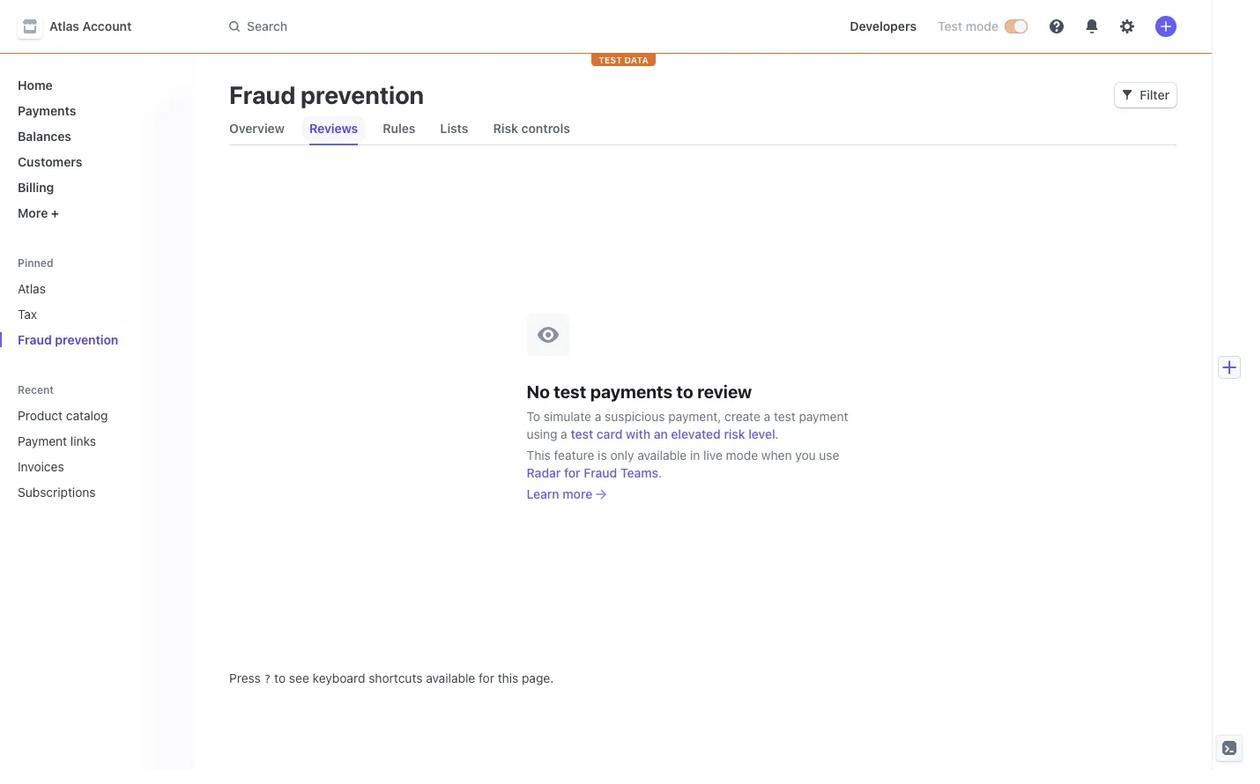 Task type: locate. For each thing, give the bounding box(es) containing it.
0 vertical spatial available
[[638, 448, 687, 463]]

0 horizontal spatial fraud prevention
[[18, 332, 118, 347]]

when
[[762, 448, 792, 463]]

balances
[[18, 129, 71, 144]]

fraud prevention inside pinned element
[[18, 332, 118, 347]]

to
[[677, 381, 694, 402], [274, 671, 286, 686]]

. up when
[[776, 426, 779, 441]]

reviews tab
[[302, 113, 365, 145]]

2 horizontal spatial fraud
[[584, 465, 618, 480]]

create
[[725, 409, 761, 424]]

review
[[698, 381, 752, 402]]

is
[[598, 448, 607, 463]]

available down "an"
[[638, 448, 687, 463]]

a
[[595, 409, 602, 424], [764, 409, 771, 424], [561, 426, 568, 441]]

page.
[[522, 671, 554, 686]]

product
[[18, 408, 63, 423]]

billing link
[[11, 173, 180, 202]]

to
[[527, 409, 541, 424]]

pinned
[[18, 257, 53, 270]]

to up payment,
[[677, 381, 694, 402]]

keyboard
[[313, 671, 365, 686]]

2 vertical spatial test
[[571, 426, 594, 441]]

simulate
[[544, 409, 592, 424]]

2 horizontal spatial a
[[764, 409, 771, 424]]

payment,
[[669, 409, 722, 424]]

notifications image
[[1086, 19, 1100, 34]]

0 vertical spatial fraud
[[229, 80, 296, 109]]

help image
[[1050, 19, 1064, 34]]

test
[[938, 19, 963, 34]]

for
[[564, 465, 581, 480], [479, 671, 495, 686]]

tab list
[[222, 113, 1177, 146]]

test up the level
[[774, 409, 796, 424]]

this
[[498, 671, 519, 686]]

1 vertical spatial available
[[426, 671, 476, 686]]

fraud down the is
[[584, 465, 618, 480]]

card
[[597, 426, 623, 441]]

0 horizontal spatial atlas
[[18, 281, 46, 296]]

for inside this feature is only available in live mode when you use radar for fraud teams .
[[564, 465, 581, 480]]

1 horizontal spatial available
[[638, 448, 687, 463]]

an
[[654, 426, 668, 441]]

more
[[563, 486, 593, 501]]

prevention
[[301, 80, 424, 109], [55, 332, 118, 347]]

0 vertical spatial to
[[677, 381, 694, 402]]

atlas down pinned
[[18, 281, 46, 296]]

0 vertical spatial atlas
[[49, 19, 79, 34]]

. inside this feature is only available in live mode when you use radar for fraud teams .
[[659, 465, 662, 480]]

1 horizontal spatial fraud
[[229, 80, 296, 109]]

1 horizontal spatial atlas
[[49, 19, 79, 34]]

billing
[[18, 180, 54, 195]]

fraud inside pinned element
[[18, 332, 52, 347]]

radar
[[527, 465, 561, 480]]

.
[[776, 426, 779, 441], [659, 465, 662, 480]]

fraud up 'overview'
[[229, 80, 296, 109]]

payment links
[[18, 434, 96, 449]]

filter button
[[1116, 83, 1177, 108]]

for down feature
[[564, 465, 581, 480]]

use
[[820, 448, 840, 463]]

atlas
[[49, 19, 79, 34], [18, 281, 46, 296]]

test up feature
[[571, 426, 594, 441]]

1 vertical spatial prevention
[[55, 332, 118, 347]]

0 horizontal spatial mode
[[726, 448, 758, 463]]

0 vertical spatial mode
[[966, 19, 999, 34]]

with
[[626, 426, 651, 441]]

catalog
[[66, 408, 108, 423]]

learn more
[[527, 486, 593, 501]]

prevention up reviews
[[301, 80, 424, 109]]

to right ?
[[274, 671, 286, 686]]

0 horizontal spatial .
[[659, 465, 662, 480]]

. down "an"
[[659, 465, 662, 480]]

0 vertical spatial fraud prevention
[[229, 80, 424, 109]]

1 vertical spatial to
[[274, 671, 286, 686]]

live
[[704, 448, 723, 463]]

this feature is only available in live mode when you use radar for fraud teams .
[[527, 448, 840, 480]]

payment
[[799, 409, 849, 424]]

1 horizontal spatial fraud prevention
[[229, 80, 424, 109]]

for left this
[[479, 671, 495, 686]]

1 horizontal spatial for
[[564, 465, 581, 480]]

payments
[[591, 381, 673, 402]]

prevention inside 'fraud prevention' link
[[55, 332, 118, 347]]

0 vertical spatial test
[[554, 381, 587, 402]]

1 vertical spatial fraud prevention
[[18, 332, 118, 347]]

fraud
[[229, 80, 296, 109], [18, 332, 52, 347], [584, 465, 618, 480]]

atlas for atlas
[[18, 281, 46, 296]]

0 horizontal spatial prevention
[[55, 332, 118, 347]]

a up the level
[[764, 409, 771, 424]]

0 horizontal spatial to
[[274, 671, 286, 686]]

test
[[599, 55, 622, 65]]

fraud down tax
[[18, 332, 52, 347]]

fraud prevention
[[229, 80, 424, 109], [18, 332, 118, 347]]

customers link
[[11, 147, 180, 176]]

fraud prevention down tax link
[[18, 332, 118, 347]]

more
[[18, 205, 48, 220]]

1 vertical spatial test
[[774, 409, 796, 424]]

2 vertical spatial fraud
[[584, 465, 618, 480]]

a down simulate on the bottom of the page
[[561, 426, 568, 441]]

available
[[638, 448, 687, 463], [426, 671, 476, 686]]

1 vertical spatial mode
[[726, 448, 758, 463]]

reviews link
[[302, 116, 365, 141]]

settings image
[[1121, 19, 1135, 34]]

mode
[[966, 19, 999, 34], [726, 448, 758, 463]]

0 horizontal spatial fraud
[[18, 332, 52, 347]]

payment links link
[[11, 427, 155, 456]]

1 horizontal spatial .
[[776, 426, 779, 441]]

1 vertical spatial atlas
[[18, 281, 46, 296]]

1 vertical spatial fraud
[[18, 332, 52, 347]]

atlas inside atlas link
[[18, 281, 46, 296]]

1 vertical spatial .
[[659, 465, 662, 480]]

0 vertical spatial for
[[564, 465, 581, 480]]

filter
[[1141, 87, 1170, 102]]

test up simulate on the bottom of the page
[[554, 381, 587, 402]]

1 horizontal spatial prevention
[[301, 80, 424, 109]]

available right shortcuts
[[426, 671, 476, 686]]

1 vertical spatial for
[[479, 671, 495, 686]]

account
[[83, 19, 132, 34]]

mode down risk
[[726, 448, 758, 463]]

fraud prevention up reviews
[[229, 80, 424, 109]]

test
[[554, 381, 587, 402], [774, 409, 796, 424], [571, 426, 594, 441]]

links
[[70, 434, 96, 449]]

see
[[289, 671, 309, 686]]

mode right test
[[966, 19, 999, 34]]

a up the "card" on the left bottom of the page
[[595, 409, 602, 424]]

invoices
[[18, 459, 64, 474]]

prevention down tax link
[[55, 332, 118, 347]]

0 vertical spatial .
[[776, 426, 779, 441]]

developers link
[[843, 12, 924, 41]]

0 horizontal spatial a
[[561, 426, 568, 441]]

search
[[247, 19, 288, 34]]

atlas left account
[[49, 19, 79, 34]]

no test payments to review
[[527, 381, 752, 402]]

atlas inside atlas account button
[[49, 19, 79, 34]]

home
[[18, 78, 53, 93]]

1 horizontal spatial a
[[595, 409, 602, 424]]

elevated
[[671, 426, 721, 441]]



Task type: vqa. For each thing, say whether or not it's contained in the screenshot.
Filter popup button
yes



Task type: describe. For each thing, give the bounding box(es) containing it.
test inside to simulate a suspicious payment, create a test payment using a
[[774, 409, 796, 424]]

lists
[[440, 121, 469, 136]]

this
[[527, 448, 551, 463]]

using
[[527, 426, 558, 441]]

test data
[[599, 55, 649, 65]]

learn more link
[[527, 485, 607, 503]]

atlas account button
[[18, 14, 149, 39]]

suspicious
[[605, 409, 665, 424]]

subscriptions link
[[11, 478, 155, 507]]

pinned element
[[11, 274, 180, 355]]

1 horizontal spatial to
[[677, 381, 694, 402]]

mode inside this feature is only available in live mode when you use radar for fraud teams .
[[726, 448, 758, 463]]

atlas account
[[49, 19, 132, 34]]

risk
[[724, 426, 746, 441]]

overview link
[[222, 116, 292, 141]]

more +
[[18, 205, 59, 220]]

test card with an elevated risk level .
[[571, 426, 779, 441]]

0 horizontal spatial for
[[479, 671, 495, 686]]

payments link
[[11, 96, 180, 125]]

level
[[749, 426, 776, 441]]

press
[[229, 671, 261, 686]]

controls
[[522, 121, 570, 136]]

subscriptions
[[18, 485, 96, 500]]

1 horizontal spatial mode
[[966, 19, 999, 34]]

shortcuts
[[369, 671, 423, 686]]

reviews
[[310, 121, 358, 136]]

+
[[51, 205, 59, 220]]

tax link
[[11, 300, 180, 329]]

test mode
[[938, 19, 999, 34]]

0 vertical spatial prevention
[[301, 80, 424, 109]]

product catalog link
[[11, 401, 155, 430]]

in
[[691, 448, 701, 463]]

fraud prevention link
[[11, 325, 180, 355]]

core navigation links element
[[11, 71, 180, 228]]

payments
[[18, 103, 76, 118]]

atlas for atlas account
[[49, 19, 79, 34]]

0 horizontal spatial available
[[426, 671, 476, 686]]

to simulate a suspicious payment, create a test payment using a
[[527, 409, 849, 441]]

developers
[[850, 19, 917, 34]]

only
[[611, 448, 634, 463]]

customers
[[18, 154, 82, 169]]

tax
[[18, 307, 37, 322]]

learn
[[527, 486, 560, 501]]

you
[[796, 448, 816, 463]]

fraud inside this feature is only available in live mode when you use radar for fraud teams .
[[584, 465, 618, 480]]

recent navigation links element
[[0, 383, 194, 507]]

Search text field
[[219, 10, 716, 43]]

atlas link
[[11, 274, 180, 303]]

press ? to see keyboard shortcuts available for this page.
[[229, 671, 554, 686]]

?
[[264, 673, 271, 686]]

feature
[[554, 448, 595, 463]]

rules
[[383, 121, 416, 136]]

home link
[[11, 71, 180, 100]]

data
[[625, 55, 649, 65]]

available inside this feature is only available in live mode when you use radar for fraud teams .
[[638, 448, 687, 463]]

recent
[[18, 384, 54, 397]]

test card with an elevated risk level link
[[571, 426, 776, 443]]

pinned navigation links element
[[11, 256, 180, 355]]

lists link
[[433, 116, 476, 141]]

tab list containing overview
[[222, 113, 1177, 146]]

risk controls
[[493, 121, 570, 136]]

radar for fraud teams link
[[527, 464, 659, 482]]

recent element
[[0, 401, 194, 507]]

svg image
[[1123, 90, 1133, 101]]

invoices link
[[11, 452, 155, 482]]

Search search field
[[219, 10, 716, 43]]

rules link
[[376, 116, 423, 141]]

no
[[527, 381, 550, 402]]

risk controls link
[[486, 116, 578, 141]]

product catalog
[[18, 408, 108, 423]]

overview
[[229, 121, 285, 136]]

balances link
[[11, 122, 180, 151]]

risk
[[493, 121, 519, 136]]

payment
[[18, 434, 67, 449]]

teams
[[621, 465, 659, 480]]



